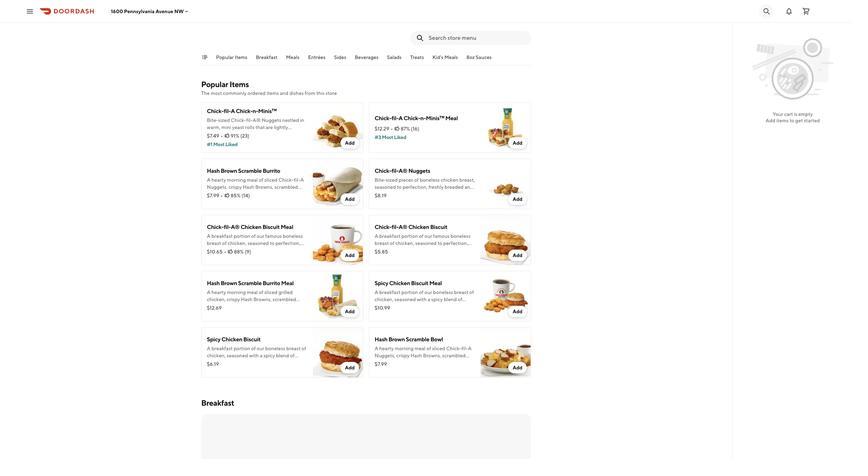 Task type: describe. For each thing, give the bounding box(es) containing it.
nw
[[174, 8, 184, 14]]

kid's
[[433, 54, 444, 60]]

meals inside button
[[445, 54, 458, 60]]

• for chick-fil-a® chicken biscuit meal
[[224, 249, 226, 255]]

empty
[[799, 111, 814, 117]]

chick- up the warm,
[[207, 108, 224, 115]]

$7.49
[[207, 133, 219, 139]]

items for popular items the most commonly ordered items and dishes from this store
[[230, 80, 249, 89]]

100%
[[418, 191, 431, 197]]

started
[[805, 118, 821, 123]]

pennsylvania
[[124, 8, 155, 14]]

8oz
[[467, 54, 475, 60]]

a® for chick-fil-a® chicken biscuit
[[399, 224, 408, 231]]

$10.65 •
[[207, 249, 226, 255]]

add button for chick-fil-a chick-n-minis™ meal
[[509, 137, 527, 149]]

a for chick-fil-a chick-n-minis™ meal
[[399, 115, 403, 122]]

91%
[[231, 133, 240, 139]]

1600 pennsylvania avenue nw button
[[111, 8, 190, 14]]

$5.85
[[375, 249, 388, 255]]

#1 most liked
[[207, 142, 238, 147]]

available
[[375, 199, 396, 204]]

#3
[[375, 134, 381, 140]]

honey
[[241, 132, 255, 137]]

chick-fil-a® chicken biscuit image
[[481, 215, 531, 265]]

spicy for spicy chicken biscuit meal
[[375, 280, 389, 287]]

in inside chick-fil-a chick-n-minis™ bite-sized chick-fil-a® nuggets nestled in warm, mini yeast rolls that are lightly brushed with a honey butter spread.
[[300, 117, 304, 123]]

• up #3 most liked
[[391, 126, 393, 132]]

scramble for hash brown scramble burrito meal
[[238, 280, 262, 287]]

butter
[[256, 132, 270, 137]]

$12.29 •
[[375, 126, 393, 132]]

pressure
[[375, 191, 394, 197]]

chick-fil-a® chicken biscuit
[[375, 224, 448, 231]]

that
[[256, 125, 265, 130]]

dishes
[[290, 90, 304, 96]]

85%
[[231, 193, 241, 199]]

8oz sauces
[[467, 54, 492, 60]]

chick-fil-a chick-n-minis™ image
[[313, 102, 364, 153]]

$10.99
[[375, 305, 391, 311]]

chick- inside chick-fil-a® nuggets bite-sized pieces of boneless chicken breast, seasoned to perfection, freshly breaded and pressure cooked in 100% refined peanut oil. available with choice of dipping sauce.
[[375, 168, 392, 174]]

items for popular items
[[235, 54, 248, 60]]

1 meals from the left
[[286, 54, 300, 60]]

kid's meals button
[[433, 54, 458, 65]]

lightly
[[274, 125, 288, 130]]

avenue
[[156, 8, 173, 14]]

meals button
[[286, 54, 300, 65]]

chicken
[[441, 177, 459, 183]]

chick- up $10.65
[[207, 224, 224, 231]]

brown for hash brown scramble bowl
[[389, 336, 405, 343]]

mini
[[222, 125, 231, 130]]

store
[[326, 90, 337, 96]]

chick- up $5.85
[[375, 224, 392, 231]]

entrées button
[[308, 54, 326, 65]]

brushed
[[207, 132, 226, 137]]

0 vertical spatial of
[[415, 177, 419, 183]]

chick- up '$12.29 •'
[[375, 115, 392, 122]]

hash brown scramble bowl image
[[481, 327, 531, 378]]

0 vertical spatial breakfast
[[256, 54, 278, 60]]

popular for popular items the most commonly ordered items and dishes from this store
[[201, 80, 228, 89]]

to inside chick-fil-a® nuggets bite-sized pieces of boneless chicken breast, seasoned to perfection, freshly breaded and pressure cooked in 100% refined peanut oil. available with choice of dipping sauce.
[[397, 184, 402, 190]]

87%
[[401, 126, 410, 132]]

with inside chick-fil-a® nuggets bite-sized pieces of boneless chicken breast, seasoned to perfection, freshly breaded and pressure cooked in 100% refined peanut oil. available with choice of dipping sauce.
[[397, 199, 407, 204]]

hash brown scramble bowl
[[375, 336, 443, 343]]

(9)
[[245, 249, 251, 255]]

ordered
[[248, 90, 266, 96]]

liked for #3 most liked
[[394, 134, 407, 140]]

(14)
[[242, 193, 250, 199]]

chick-fil-a® nuggets bite-sized pieces of boneless chicken breast, seasoned to perfection, freshly breaded and pressure cooked in 100% refined peanut oil. available with choice of dipping sauce.
[[375, 168, 475, 204]]

fil- for chick-fil-a chick-n-minis™ bite-sized chick-fil-a® nuggets nestled in warm, mini yeast rolls that are lightly brushed with a honey butter spread.
[[224, 108, 231, 115]]

add for hash brown scramble burrito
[[345, 196, 355, 202]]

yeast
[[232, 125, 244, 130]]

hash brown scramble burrito meal image
[[313, 271, 364, 322]]

sides
[[334, 54, 346, 60]]

refined
[[432, 191, 448, 197]]

most
[[211, 90, 222, 96]]

show menu categories image
[[202, 54, 208, 60]]

8oz sauces button
[[467, 54, 492, 65]]

hash for hash brown scramble burrito
[[207, 168, 220, 174]]

$12.29
[[375, 126, 390, 132]]

nuggets inside chick-fil-a chick-n-minis™ bite-sized chick-fil-a® nuggets nestled in warm, mini yeast rolls that are lightly brushed with a honey butter spread.
[[262, 117, 281, 123]]

$6.19
[[207, 361, 219, 367]]

hash brown scramble burrito
[[207, 168, 280, 174]]

(23)
[[241, 133, 250, 139]]

chick- up rolls
[[236, 108, 253, 115]]

(16)
[[411, 126, 420, 132]]

chick- up 87% (16) at the left top of page
[[404, 115, 421, 122]]

hash for hash brown scramble bowl
[[375, 336, 388, 343]]

fil- for chick-fil-a chick-n-minis™ meal
[[392, 115, 399, 122]]

85% (14)
[[231, 193, 250, 199]]

add button for hash brown scramble bowl
[[509, 362, 527, 374]]

minis™ for chick-fil-a chick-n-minis™ meal
[[426, 115, 445, 122]]

salads
[[387, 54, 402, 60]]

#1
[[207, 142, 213, 147]]

beverages
[[355, 54, 379, 60]]

hash brown scramble burrito image
[[313, 159, 364, 209]]

chick-fil-a® chicken biscuit meal
[[207, 224, 293, 231]]

spicy chicken biscuit image
[[313, 327, 364, 378]]

boneless
[[420, 177, 440, 183]]

kid's meals
[[433, 54, 458, 60]]

n- for meal
[[421, 115, 426, 122]]

most for #1
[[213, 142, 225, 147]]

popular items button
[[216, 54, 248, 65]]

add for chick-fil-a® chicken biscuit meal
[[345, 253, 355, 258]]

treats button
[[411, 54, 424, 65]]

$7.99 for $7.99
[[375, 361, 387, 367]]

sized inside chick-fil-a chick-n-minis™ bite-sized chick-fil-a® nuggets nestled in warm, mini yeast rolls that are lightly brushed with a honey butter spread.
[[218, 117, 230, 123]]

most for #3
[[382, 134, 393, 140]]

brown for hash brown scramble burrito meal
[[221, 280, 237, 287]]

sauces
[[476, 54, 492, 60]]

1600
[[111, 8, 123, 14]]

$12.69
[[207, 305, 222, 311]]

bite- inside chick-fil-a chick-n-minis™ bite-sized chick-fil-a® nuggets nestled in warm, mini yeast rolls that are lightly brushed with a honey butter spread.
[[207, 117, 218, 123]]

popular items
[[216, 54, 248, 60]]

perfection,
[[403, 184, 428, 190]]

popular items the most commonly ordered items and dishes from this store
[[201, 80, 337, 96]]

Item Search search field
[[429, 34, 526, 42]]

this
[[317, 90, 325, 96]]



Task type: vqa. For each thing, say whether or not it's contained in the screenshot.
bottom Offers
no



Task type: locate. For each thing, give the bounding box(es) containing it.
to up cooked
[[397, 184, 402, 190]]

of down the 100%
[[424, 199, 428, 204]]

chick- up seasoned
[[375, 168, 392, 174]]

burrito
[[263, 168, 280, 174], [263, 280, 280, 287]]

minis™ inside chick-fil-a chick-n-minis™ bite-sized chick-fil-a® nuggets nestled in warm, mini yeast rolls that are lightly brushed with a honey butter spread.
[[258, 108, 277, 115]]

breast,
[[460, 177, 475, 183]]

add button for chick-fil-a® nuggets
[[509, 194, 527, 205]]

0 horizontal spatial liked
[[226, 142, 238, 147]]

fil- up '$12.29 •'
[[392, 115, 399, 122]]

0 vertical spatial burrito
[[263, 168, 280, 174]]

add button
[[341, 137, 359, 149], [509, 137, 527, 149], [341, 194, 359, 205], [509, 194, 527, 205], [341, 250, 359, 261], [509, 250, 527, 261], [341, 306, 359, 317], [509, 306, 527, 317], [341, 362, 359, 374], [509, 362, 527, 374]]

minis™ for chick-fil-a chick-n-minis™ bite-sized chick-fil-a® nuggets nestled in warm, mini yeast rolls that are lightly brushed with a honey butter spread.
[[258, 108, 277, 115]]

salads button
[[387, 54, 402, 65]]

1 vertical spatial burrito
[[263, 280, 280, 287]]

0 vertical spatial liked
[[394, 134, 407, 140]]

add button for hash brown scramble burrito meal
[[341, 306, 359, 317]]

1 vertical spatial sized
[[386, 177, 398, 183]]

spicy chicken biscuit
[[207, 336, 261, 343]]

1 vertical spatial nuggets
[[409, 168, 431, 174]]

a® up pieces on the top
[[399, 168, 408, 174]]

• for hash brown scramble burrito
[[221, 193, 223, 199]]

sized inside chick-fil-a® nuggets bite-sized pieces of boneless chicken breast, seasoned to perfection, freshly breaded and pressure cooked in 100% refined peanut oil. available with choice of dipping sauce.
[[386, 177, 398, 183]]

add button for spicy chicken biscuit meal
[[509, 306, 527, 317]]

dipping
[[429, 199, 447, 204]]

fil- up mini
[[224, 108, 231, 115]]

meals right kid's
[[445, 54, 458, 60]]

0 horizontal spatial breakfast
[[201, 398, 234, 408]]

of up perfection,
[[415, 177, 419, 183]]

popular right show menu categories icon
[[216, 54, 234, 60]]

spicy for spicy chicken biscuit
[[207, 336, 221, 343]]

the
[[201, 90, 210, 96]]

0 vertical spatial spicy
[[375, 280, 389, 287]]

fil- for chick-fil-a® chicken biscuit
[[392, 224, 399, 231]]

88% (9)
[[234, 249, 251, 255]]

hash up $7.99 •
[[207, 168, 220, 174]]

0 vertical spatial brown
[[221, 168, 237, 174]]

87% (16)
[[401, 126, 420, 132]]

fil- inside chick-fil-a® nuggets bite-sized pieces of boneless chicken breast, seasoned to perfection, freshly breaded and pressure cooked in 100% refined peanut oil. available with choice of dipping sauce.
[[392, 168, 399, 174]]

0 items, open order cart image
[[803, 7, 811, 15]]

chick-fil-a® chicken biscuit meal image
[[313, 215, 364, 265]]

91% (23)
[[231, 133, 250, 139]]

with down cooked
[[397, 199, 407, 204]]

a up yeast
[[231, 108, 235, 115]]

pieces
[[399, 177, 414, 183]]

of
[[415, 177, 419, 183], [424, 199, 428, 204]]

scramble down '(9)' on the left bottom of the page
[[238, 280, 262, 287]]

rolls
[[245, 125, 255, 130]]

1 vertical spatial bite-
[[375, 177, 386, 183]]

1 vertical spatial a
[[399, 115, 403, 122]]

add for spicy chicken biscuit meal
[[513, 309, 523, 314]]

liked for #1 most liked
[[226, 142, 238, 147]]

in
[[300, 117, 304, 123], [413, 191, 417, 197]]

sized up mini
[[218, 117, 230, 123]]

most right #1
[[213, 142, 225, 147]]

liked down 87%
[[394, 134, 407, 140]]

chick-fil-a chick-n-minis™ meal
[[375, 115, 458, 122]]

2 vertical spatial brown
[[389, 336, 405, 343]]

0 vertical spatial to
[[790, 118, 795, 123]]

#3 most liked
[[375, 134, 407, 140]]

brown down '$10.99'
[[389, 336, 405, 343]]

2 meals from the left
[[445, 54, 458, 60]]

1 vertical spatial and
[[465, 184, 474, 190]]

• for chick-fil-a chick-n-minis™
[[221, 133, 223, 139]]

with inside chick-fil-a chick-n-minis™ bite-sized chick-fil-a® nuggets nestled in warm, mini yeast rolls that are lightly brushed with a honey butter spread.
[[227, 132, 237, 137]]

popular for popular items
[[216, 54, 234, 60]]

your cart is empty add items to get started
[[766, 111, 821, 123]]

1600 pennsylvania avenue nw
[[111, 8, 184, 14]]

breakfast button
[[256, 54, 278, 65]]

1 vertical spatial with
[[397, 199, 407, 204]]

0 vertical spatial with
[[227, 132, 237, 137]]

1 horizontal spatial nuggets
[[409, 168, 431, 174]]

a®
[[253, 117, 261, 123], [399, 168, 408, 174], [231, 224, 240, 231], [399, 224, 408, 231]]

biscuit
[[263, 224, 280, 231], [431, 224, 448, 231], [411, 280, 429, 287], [244, 336, 261, 343]]

1 vertical spatial $7.99
[[375, 361, 387, 367]]

to
[[790, 118, 795, 123], [397, 184, 402, 190]]

spicy up '$10.99'
[[375, 280, 389, 287]]

2 burrito from the top
[[263, 280, 280, 287]]

cooked
[[395, 191, 412, 197]]

choice
[[408, 199, 423, 204]]

your
[[773, 111, 784, 117]]

sized
[[218, 117, 230, 123], [386, 177, 398, 183]]

n- for bite-
[[253, 108, 258, 115]]

0 vertical spatial nuggets
[[262, 117, 281, 123]]

items right ordered
[[267, 90, 279, 96]]

0 horizontal spatial to
[[397, 184, 402, 190]]

0 horizontal spatial n-
[[253, 108, 258, 115]]

1 horizontal spatial with
[[397, 199, 407, 204]]

popular inside button
[[216, 54, 234, 60]]

meals
[[286, 54, 300, 60], [445, 54, 458, 60]]

a® up 88%
[[231, 224, 240, 231]]

$7.99 •
[[207, 193, 223, 199]]

breaded
[[445, 184, 464, 190]]

beverages button
[[355, 54, 379, 65]]

brown up $12.69 on the left bottom of page
[[221, 280, 237, 287]]

0 vertical spatial and
[[280, 90, 289, 96]]

items inside button
[[235, 54, 248, 60]]

meals left the entrées
[[286, 54, 300, 60]]

bite- inside chick-fil-a® nuggets bite-sized pieces of boneless chicken breast, seasoned to perfection, freshly breaded and pressure cooked in 100% refined peanut oil. available with choice of dipping sauce.
[[375, 177, 386, 183]]

1 vertical spatial of
[[424, 199, 428, 204]]

$8.19
[[375, 193, 387, 199]]

sized up seasoned
[[386, 177, 398, 183]]

0 vertical spatial most
[[382, 134, 393, 140]]

bowl
[[431, 336, 443, 343]]

and inside chick-fil-a® nuggets bite-sized pieces of boneless chicken breast, seasoned to perfection, freshly breaded and pressure cooked in 100% refined peanut oil. available with choice of dipping sauce.
[[465, 184, 474, 190]]

1 horizontal spatial sized
[[386, 177, 398, 183]]

0 vertical spatial items
[[235, 54, 248, 60]]

1 vertical spatial hash
[[207, 280, 220, 287]]

oil.
[[466, 191, 473, 197]]

1 horizontal spatial breakfast
[[256, 54, 278, 60]]

1 horizontal spatial meals
[[445, 54, 458, 60]]

in inside chick-fil-a® nuggets bite-sized pieces of boneless chicken breast, seasoned to perfection, freshly breaded and pressure cooked in 100% refined peanut oil. available with choice of dipping sauce.
[[413, 191, 417, 197]]

1 horizontal spatial a
[[399, 115, 403, 122]]

peanut
[[449, 191, 465, 197]]

0 vertical spatial in
[[300, 117, 304, 123]]

minis™
[[258, 108, 277, 115], [426, 115, 445, 122]]

is
[[795, 111, 798, 117]]

nuggets
[[262, 117, 281, 123], [409, 168, 431, 174]]

scramble left 'bowl'
[[406, 336, 430, 343]]

to left 'get'
[[790, 118, 795, 123]]

0 horizontal spatial most
[[213, 142, 225, 147]]

1 horizontal spatial minis™
[[426, 115, 445, 122]]

spicy chicken biscuit meal
[[375, 280, 442, 287]]

add button for chick-fil-a® chicken biscuit meal
[[341, 250, 359, 261]]

1 horizontal spatial to
[[790, 118, 795, 123]]

$7.99 for $7.99 •
[[207, 193, 219, 199]]

add for chick-fil-a® chicken biscuit
[[513, 253, 523, 258]]

popular inside popular items the most commonly ordered items and dishes from this store
[[201, 80, 228, 89]]

fil- up seasoned
[[392, 168, 399, 174]]

chick-fil-a chick-n-minis™ meal image
[[481, 102, 531, 153]]

cart
[[785, 111, 794, 117]]

sides button
[[334, 54, 346, 65]]

spicy up $6.19
[[207, 336, 221, 343]]

scramble for hash brown scramble burrito
[[238, 168, 262, 174]]

scramble up (14)
[[238, 168, 262, 174]]

most down '$12.29 •'
[[382, 134, 393, 140]]

fil- for chick-fil-a® nuggets bite-sized pieces of boneless chicken breast, seasoned to perfection, freshly breaded and pressure cooked in 100% refined peanut oil. available with choice of dipping sauce.
[[392, 168, 399, 174]]

1 horizontal spatial n-
[[421, 115, 426, 122]]

fil- up rolls
[[246, 117, 253, 123]]

a® up that at the left top of the page
[[253, 117, 261, 123]]

chick-fil-a chick-n-minis™ bite-sized chick-fil-a® nuggets nestled in warm, mini yeast rolls that are lightly brushed with a honey butter spread.
[[207, 108, 304, 137]]

bite- up seasoned
[[375, 177, 386, 183]]

1 vertical spatial items
[[230, 80, 249, 89]]

and inside popular items the most commonly ordered items and dishes from this store
[[280, 90, 289, 96]]

scramble for hash brown scramble bowl
[[406, 336, 430, 343]]

fil- up $10.65 •
[[224, 224, 231, 231]]

0 vertical spatial bite-
[[207, 117, 218, 123]]

a® for chick-fil-a® chicken biscuit meal
[[231, 224, 240, 231]]

scramble
[[238, 168, 262, 174], [238, 280, 262, 287], [406, 336, 430, 343]]

1 vertical spatial n-
[[421, 115, 426, 122]]

n- inside chick-fil-a chick-n-minis™ bite-sized chick-fil-a® nuggets nestled in warm, mini yeast rolls that are lightly brushed with a honey butter spread.
[[253, 108, 258, 115]]

0 horizontal spatial a
[[231, 108, 235, 115]]

1 horizontal spatial spicy
[[375, 280, 389, 287]]

a® for chick-fil-a® nuggets bite-sized pieces of boneless chicken breast, seasoned to perfection, freshly breaded and pressure cooked in 100% refined peanut oil. available with choice of dipping sauce.
[[399, 168, 408, 174]]

1 vertical spatial most
[[213, 142, 225, 147]]

breakfast
[[256, 54, 278, 60], [201, 398, 234, 408]]

1 horizontal spatial bite-
[[375, 177, 386, 183]]

1 vertical spatial scramble
[[238, 280, 262, 287]]

treats
[[411, 54, 424, 60]]

1 vertical spatial spicy
[[207, 336, 221, 343]]

spicy
[[375, 280, 389, 287], [207, 336, 221, 343]]

a for chick-fil-a chick-n-minis™ bite-sized chick-fil-a® nuggets nestled in warm, mini yeast rolls that are lightly brushed with a honey butter spread.
[[231, 108, 235, 115]]

with left a
[[227, 132, 237, 137]]

0 horizontal spatial and
[[280, 90, 289, 96]]

add for spicy chicken biscuit
[[345, 365, 355, 371]]

88%
[[234, 249, 244, 255]]

nuggets up "are"
[[262, 117, 281, 123]]

0 vertical spatial popular
[[216, 54, 234, 60]]

n-
[[253, 108, 258, 115], [421, 115, 426, 122]]

items left breakfast button
[[235, 54, 248, 60]]

bite-
[[207, 117, 218, 123], [375, 177, 386, 183]]

• up #1 most liked in the left top of the page
[[221, 133, 223, 139]]

1 horizontal spatial most
[[382, 134, 393, 140]]

in up choice at the top left of the page
[[413, 191, 417, 197]]

1 vertical spatial items
[[777, 118, 789, 123]]

0 vertical spatial a
[[231, 108, 235, 115]]

to inside your cart is empty add items to get started
[[790, 118, 795, 123]]

from
[[305, 90, 316, 96]]

fil- for chick-fil-a® chicken biscuit meal
[[224, 224, 231, 231]]

brown up 85%
[[221, 168, 237, 174]]

1 vertical spatial popular
[[201, 80, 228, 89]]

items up commonly
[[230, 80, 249, 89]]

0 horizontal spatial $7.99
[[207, 193, 219, 199]]

1 horizontal spatial in
[[413, 191, 417, 197]]

get
[[796, 118, 804, 123]]

1 horizontal spatial $7.99
[[375, 361, 387, 367]]

nuggets up boneless
[[409, 168, 431, 174]]

0 horizontal spatial nuggets
[[262, 117, 281, 123]]

add for chick-fil-a chick-n-minis™ meal
[[513, 140, 523, 146]]

in right nestled
[[300, 117, 304, 123]]

burrito for hash brown scramble burrito
[[263, 168, 280, 174]]

$10.65
[[207, 249, 223, 255]]

liked down 91%
[[226, 142, 238, 147]]

add button for chick-fil-a chick-n-minis™
[[341, 137, 359, 149]]

1 burrito from the top
[[263, 168, 280, 174]]

add button for chick-fil-a® chicken biscuit
[[509, 250, 527, 261]]

• right $10.65
[[224, 249, 226, 255]]

0 horizontal spatial meals
[[286, 54, 300, 60]]

notification bell image
[[785, 7, 794, 15]]

warm,
[[207, 125, 221, 130]]

0 horizontal spatial in
[[300, 117, 304, 123]]

1 vertical spatial breakfast
[[201, 398, 234, 408]]

0 horizontal spatial items
[[267, 90, 279, 96]]

add for hash brown scramble burrito meal
[[345, 309, 355, 314]]

chicken
[[241, 224, 262, 231], [409, 224, 430, 231], [390, 280, 410, 287], [222, 336, 243, 343]]

1 horizontal spatial items
[[777, 118, 789, 123]]

items inside popular items the most commonly ordered items and dishes from this store
[[267, 90, 279, 96]]

are
[[266, 125, 273, 130]]

a inside chick-fil-a chick-n-minis™ bite-sized chick-fil-a® nuggets nestled in warm, mini yeast rolls that are lightly brushed with a honey butter spread.
[[231, 108, 235, 115]]

popular
[[216, 54, 234, 60], [201, 80, 228, 89]]

spread.
[[271, 132, 288, 137]]

0 vertical spatial n-
[[253, 108, 258, 115]]

sauce.
[[448, 199, 462, 204]]

brown for hash brown scramble burrito
[[221, 168, 237, 174]]

1 horizontal spatial and
[[465, 184, 474, 190]]

hash down '$10.99'
[[375, 336, 388, 343]]

0 vertical spatial sized
[[218, 117, 230, 123]]

a up 87%
[[399, 115, 403, 122]]

and up oil.
[[465, 184, 474, 190]]

1 vertical spatial liked
[[226, 142, 238, 147]]

2 vertical spatial hash
[[375, 336, 388, 343]]

a
[[238, 132, 240, 137]]

meal
[[446, 115, 458, 122], [281, 224, 293, 231], [281, 280, 294, 287], [430, 280, 442, 287]]

items inside popular items the most commonly ordered items and dishes from this store
[[230, 80, 249, 89]]

add for hash brown scramble bowl
[[513, 365, 523, 371]]

0 vertical spatial minis™
[[258, 108, 277, 115]]

popular up most
[[201, 80, 228, 89]]

0 horizontal spatial bite-
[[207, 117, 218, 123]]

add inside your cart is empty add items to get started
[[766, 118, 776, 123]]

0 vertical spatial scramble
[[238, 168, 262, 174]]

nuggets inside chick-fil-a® nuggets bite-sized pieces of boneless chicken breast, seasoned to perfection, freshly breaded and pressure cooked in 100% refined peanut oil. available with choice of dipping sauce.
[[409, 168, 431, 174]]

$7.99
[[207, 193, 219, 199], [375, 361, 387, 367]]

freshly
[[429, 184, 444, 190]]

• left 85%
[[221, 193, 223, 199]]

open menu image
[[26, 7, 34, 15]]

hash for hash brown scramble burrito meal
[[207, 280, 220, 287]]

commonly
[[223, 90, 247, 96]]

a
[[231, 108, 235, 115], [399, 115, 403, 122]]

bite- up the warm,
[[207, 117, 218, 123]]

items down your
[[777, 118, 789, 123]]

1 vertical spatial minis™
[[426, 115, 445, 122]]

0 horizontal spatial spicy
[[207, 336, 221, 343]]

a® inside chick-fil-a chick-n-minis™ bite-sized chick-fil-a® nuggets nestled in warm, mini yeast rolls that are lightly brushed with a honey butter spread.
[[253, 117, 261, 123]]

0 vertical spatial items
[[267, 90, 279, 96]]

0 horizontal spatial of
[[415, 177, 419, 183]]

and left dishes
[[280, 90, 289, 96]]

hash up $12.69 on the left bottom of page
[[207, 280, 220, 287]]

2 vertical spatial scramble
[[406, 336, 430, 343]]

0 horizontal spatial sized
[[218, 117, 230, 123]]

add button for spicy chicken biscuit
[[341, 362, 359, 374]]

add button for hash brown scramble burrito
[[341, 194, 359, 205]]

1 vertical spatial brown
[[221, 280, 237, 287]]

1 vertical spatial in
[[413, 191, 417, 197]]

items inside your cart is empty add items to get started
[[777, 118, 789, 123]]

0 horizontal spatial with
[[227, 132, 237, 137]]

items
[[267, 90, 279, 96], [777, 118, 789, 123]]

spicy chicken biscuit meal image
[[481, 271, 531, 322]]

a® down cooked
[[399, 224, 408, 231]]

chick- up yeast
[[231, 117, 246, 123]]

1 vertical spatial to
[[397, 184, 402, 190]]

chick-fil-a® nuggets image
[[481, 159, 531, 209]]

$7.49 •
[[207, 133, 223, 139]]

liked
[[394, 134, 407, 140], [226, 142, 238, 147]]

1 horizontal spatial of
[[424, 199, 428, 204]]

0 vertical spatial hash
[[207, 168, 220, 174]]

fil- down available
[[392, 224, 399, 231]]

0 vertical spatial $7.99
[[207, 193, 219, 199]]

1 horizontal spatial liked
[[394, 134, 407, 140]]

hash brown scramble burrito meal
[[207, 280, 294, 287]]

0 horizontal spatial minis™
[[258, 108, 277, 115]]

burrito for hash brown scramble burrito meal
[[263, 280, 280, 287]]

a® inside chick-fil-a® nuggets bite-sized pieces of boneless chicken breast, seasoned to perfection, freshly breaded and pressure cooked in 100% refined peanut oil. available with choice of dipping sauce.
[[399, 168, 408, 174]]

seasoned
[[375, 184, 396, 190]]



